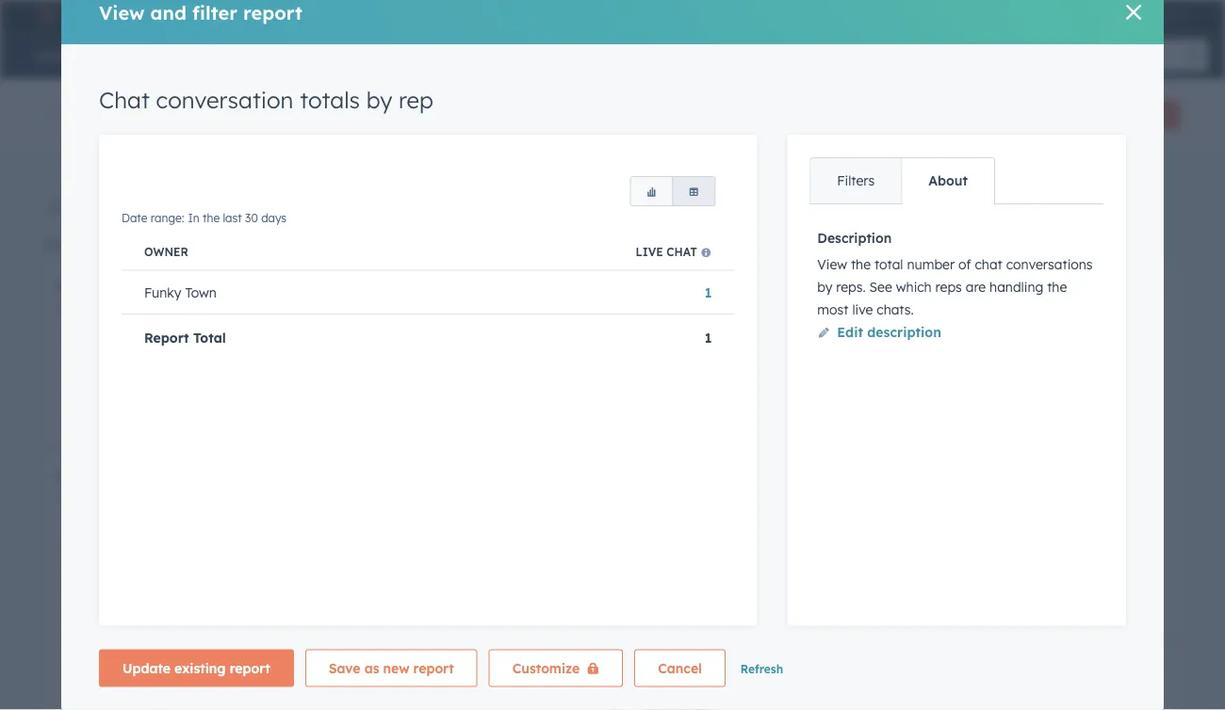 Task type: locate. For each thing, give the bounding box(es) containing it.
totals inside the chat conversation totals by rep date range: in the last 30 days
[[199, 277, 242, 296]]

live
[[853, 302, 873, 319]]

thread
[[207, 206, 247, 220]]

last down "refresh" button
[[730, 683, 749, 698]]

0 vertical spatial view
[[99, 1, 145, 25]]

date range: in the last 30 days
[[122, 212, 287, 226], [629, 302, 794, 316]]

in inside the chat conversation totals by rep date range: in the last 30 days
[[123, 302, 135, 316]]

view up reps.
[[818, 257, 847, 273]]

average left first
[[199, 467, 262, 486]]

interactive chart image inside chat conversation average time to close by rep element
[[629, 701, 1169, 711]]

reps.
[[836, 279, 866, 296]]

0 horizontal spatial owner
[[88, 206, 125, 220]]

1 right the 'source'
[[705, 330, 712, 347]]

rep inside the chat conversation totals by rep date range: in the last 30 days
[[270, 277, 295, 296]]

last inside the chat conversation totals by rep date range: in the last 30 days
[[158, 302, 177, 316]]

conversation inside the chat conversation average time to close by rep date range: in the last 30 days
[[669, 658, 767, 677]]

tab list containing filters
[[810, 158, 995, 205]]

chat for chat conversation average time to close by rep date range: in the last 30 days
[[629, 658, 664, 677]]

view inside view the total number of chat conversations by reps. see which reps are handling the most live chats.
[[818, 257, 847, 273]]

notifications image
[[1080, 8, 1097, 25]]

1 horizontal spatial owner
[[144, 245, 188, 259]]

0 vertical spatial owner
[[88, 206, 125, 220]]

0 vertical spatial time
[[373, 467, 407, 486]]

chat
[[99, 86, 150, 115], [70, 102, 114, 126], [667, 245, 697, 259], [57, 277, 92, 296], [629, 277, 664, 296], [57, 467, 92, 486], [629, 658, 664, 677]]

totals for chat conversation totals by rep
[[300, 86, 360, 115]]

days down refresh
[[768, 683, 794, 698]]

chat conversation totals by rep element
[[45, 264, 608, 445]]

1 vertical spatial 1
[[705, 330, 712, 347]]

range: inside the chat conversation average time to close by rep date range: in the last 30 days
[[658, 683, 691, 698]]

url
[[702, 335, 725, 349]]

date range: in the last 30 days down 1 button at the top of page
[[629, 302, 794, 316]]

range:
[[151, 212, 184, 226], [86, 302, 119, 316], [658, 302, 691, 316], [86, 492, 119, 506], [658, 683, 691, 698]]

date inside the chat conversation totals by rep date range: in the last 30 days
[[57, 302, 82, 316]]

dashboard
[[704, 197, 777, 213]]

cancel button
[[635, 651, 726, 688]]

marketplaces image
[[977, 8, 994, 25]]

date inside chat conversation average first response time by rep date range:
[[57, 492, 82, 506]]

chat for chat conversation totals by url
[[629, 277, 664, 296]]

0 vertical spatial 1
[[705, 285, 712, 301]]

owner
[[88, 206, 125, 220], [144, 245, 188, 259]]

conversation for chat conversation totals by url
[[669, 277, 767, 296]]

the
[[203, 212, 220, 226], [851, 257, 871, 273], [1047, 279, 1067, 296], [138, 302, 155, 316], [710, 302, 727, 316], [710, 683, 727, 698]]

conversation inside the chat conversation totals by rep date range: in the last 30 days
[[97, 277, 195, 296]]

days down town
[[196, 302, 222, 316]]

0 vertical spatial average
[[199, 467, 262, 486]]

totals
[[300, 86, 360, 115], [199, 277, 242, 296], [772, 277, 814, 296]]

the inside the chat conversation totals by rep date range: in the last 30 days
[[138, 302, 155, 316]]

0 horizontal spatial view
[[99, 1, 145, 25]]

report
[[144, 330, 189, 347]]

range: inside chat conversation average first response time by rep date range:
[[86, 492, 119, 506]]

0 horizontal spatial conversations
[[88, 192, 168, 206]]

conversation inside chat conversation average first response time by rep date range:
[[97, 467, 195, 486]]

time left to
[[838, 658, 872, 677]]

chats.
[[877, 302, 914, 319]]

1 conversations from the left
[[88, 192, 168, 206]]

rep
[[399, 86, 434, 115], [270, 277, 295, 296], [435, 467, 460, 486], [963, 658, 988, 677]]

0 horizontal spatial average
[[199, 467, 262, 486]]

edit description button
[[818, 322, 942, 346]]

0 horizontal spatial time
[[373, 467, 407, 486]]

0 horizontal spatial totals
[[199, 277, 242, 296]]

group
[[630, 177, 716, 207]]

in
[[188, 212, 200, 226], [123, 302, 135, 316], [695, 302, 707, 316], [695, 683, 707, 698]]

conversations for owner
[[88, 192, 168, 206]]

manage
[[45, 237, 99, 253]]

2 conversations from the left
[[207, 192, 288, 206]]

days inside the chat conversation average time to close by rep date range: in the last 30 days
[[768, 683, 794, 698]]

chat inside chat conversation average first response time by rep date range:
[[57, 467, 92, 486]]

last down chat conversation totals by url
[[730, 302, 749, 316]]

days
[[261, 212, 287, 226], [196, 302, 222, 316], [768, 302, 794, 316], [768, 683, 794, 698]]

chat inside the chat conversation totals by rep date range: in the last 30 days
[[57, 277, 92, 296]]

average inside the chat conversation average time to close by rep date range: in the last 30 days
[[772, 658, 834, 677]]

close image
[[1126, 5, 1142, 20]]

filters
[[837, 173, 875, 189]]

save
[[329, 661, 361, 677]]

1 vertical spatial view
[[818, 257, 847, 273]]

in inside the chat conversation average time to close by rep date range: in the last 30 days
[[695, 683, 707, 698]]

owner up funky
[[144, 245, 188, 259]]

1 vertical spatial owner
[[144, 245, 188, 259]]

chat for chat conversation totals by rep date range: in the last 30 days
[[57, 277, 92, 296]]

interactive chart image inside chat conversation average first response time by rep element
[[57, 510, 597, 711]]

the inside the chat conversation average time to close by rep date range: in the last 30 days
[[710, 683, 727, 698]]

report total
[[144, 330, 226, 347]]

upgrade image
[[906, 8, 923, 25]]

interactive chart image
[[57, 320, 597, 434], [57, 510, 597, 711], [629, 701, 1169, 711]]

time right response
[[373, 467, 407, 486]]

1 horizontal spatial totals
[[300, 86, 360, 115]]

2 1 from the top
[[705, 330, 712, 347]]

edit
[[837, 325, 863, 341]]

edit description
[[837, 325, 942, 341]]

None button
[[630, 177, 673, 207], [672, 177, 716, 207], [630, 177, 673, 207], [672, 177, 716, 207]]

hubspot link
[[23, 4, 71, 26]]

funky
[[144, 285, 181, 301]]

average
[[199, 467, 262, 486], [772, 658, 834, 677]]

1 horizontal spatial view
[[818, 257, 847, 273]]

search button
[[1176, 40, 1208, 72]]

in inside chat conversation totals by url element
[[695, 302, 707, 316]]

as
[[364, 661, 379, 677]]

interactive chart image inside chat conversation totals by rep "element"
[[57, 320, 597, 434]]

30 inside the chat conversation average time to close by rep date range: in the last 30 days
[[752, 683, 765, 698]]

customize button
[[489, 651, 623, 688]]

chat inside the chat conversation average time to close by rep date range: in the last 30 days
[[629, 658, 664, 677]]

owner up manage dashboards
[[88, 206, 125, 220]]

cancel
[[658, 661, 702, 677]]

id
[[251, 206, 265, 220]]

chat inside popup button
[[70, 102, 114, 126]]

average for first
[[199, 467, 262, 486]]

number
[[907, 257, 955, 273]]

1 vertical spatial date range: in the last 30 days
[[629, 302, 794, 316]]

handling
[[990, 279, 1044, 296]]

date inside the chat conversation average time to close by rep date range: in the last 30 days
[[629, 683, 655, 698]]

1 horizontal spatial time
[[838, 658, 872, 677]]

by inside the chat conversation average time to close by rep date range: in the last 30 days
[[939, 658, 958, 677]]

last down funky
[[158, 302, 177, 316]]

calling icon button
[[930, 3, 962, 28]]

0 vertical spatial date range: in the last 30 days
[[122, 212, 287, 226]]

funky button
[[1108, 0, 1201, 30]]

interactive chart image for to
[[629, 701, 1169, 711]]

menu item
[[1043, 0, 1071, 30]]

1 horizontal spatial date range: in the last 30 days
[[629, 302, 794, 316]]

most
[[818, 302, 849, 319]]

conversation
[[156, 86, 294, 115], [97, 277, 195, 296], [669, 277, 767, 296], [97, 467, 195, 486], [669, 658, 767, 677]]

manage dashboards button
[[45, 234, 181, 256]]

1 horizontal spatial average
[[772, 658, 834, 677]]

report right existing
[[230, 661, 270, 677]]

1 up url
[[705, 285, 712, 301]]

1 vertical spatial time
[[838, 658, 872, 677]]

1
[[705, 285, 712, 301], [705, 330, 712, 347]]

average inside chat conversation average first response time by rep date range:
[[199, 467, 262, 486]]

1 vertical spatial average
[[772, 658, 834, 677]]

1 horizontal spatial conversations
[[207, 192, 288, 206]]

chat conversation average first response time by rep date range:
[[57, 467, 460, 506]]

filters link
[[811, 159, 901, 204]]

conversations for thread
[[207, 192, 288, 206]]

30
[[245, 212, 258, 226], [180, 302, 193, 316], [752, 302, 765, 316], [752, 683, 765, 698]]

dashboard filters
[[704, 197, 819, 213]]

report
[[243, 1, 302, 25], [230, 661, 270, 677], [413, 661, 454, 677]]

chat
[[975, 257, 1003, 273]]

report right filter
[[243, 1, 302, 25]]

town
[[185, 285, 217, 301]]

update existing report button
[[99, 651, 294, 688]]

chat for chat overview
[[70, 102, 114, 126]]

beta
[[834, 200, 860, 212]]

chat conversation totals by url element
[[617, 264, 1180, 636]]

last
[[223, 212, 242, 226], [158, 302, 177, 316], [730, 302, 749, 316], [730, 683, 749, 698]]

refresh button
[[741, 661, 783, 678]]

view
[[99, 1, 145, 25], [818, 257, 847, 273]]

date range: in the last 30 days inside chat conversation totals by url element
[[629, 302, 794, 316]]

by inside chat conversation average first response time by rep date range:
[[412, 467, 430, 486]]

days down chat conversation totals by url
[[768, 302, 794, 316]]

view left and
[[99, 1, 145, 25]]

and
[[150, 1, 187, 25]]

about link
[[901, 159, 994, 204]]

report for view and filter report
[[243, 1, 302, 25]]

tab list
[[810, 158, 995, 205]]

2 horizontal spatial totals
[[772, 277, 814, 296]]

report right new
[[413, 661, 454, 677]]

date
[[122, 212, 148, 226], [57, 302, 82, 316], [629, 302, 655, 316], [57, 492, 82, 506], [629, 683, 655, 698]]

date range: in the last 30 days up dashboards
[[122, 212, 287, 226]]

range: inside the chat conversation totals by rep date range: in the last 30 days
[[86, 302, 119, 316]]

conversations
[[88, 192, 168, 206], [207, 192, 288, 206]]

new
[[383, 661, 410, 677]]

average left to
[[772, 658, 834, 677]]



Task type: vqa. For each thing, say whether or not it's contained in the screenshot.
the Send inside the Live Chat from Maria Johnson (Sample Contact) with context You connected chat
Any new chats on your website will appear here. Choose what you'd like to do next:

Try it out 
Send a test chat from any page where the tracking code is installed: https://app.hubs Row
no



Task type: describe. For each thing, give the bounding box(es) containing it.
conversation for chat conversation average first response time by rep date range:
[[97, 467, 195, 486]]

1 button
[[705, 285, 712, 301]]

hubspot image
[[34, 4, 57, 26]]

funky menu
[[901, 0, 1203, 30]]

chat for chat conversation totals by rep
[[99, 86, 150, 115]]

the inside chat conversation totals by url element
[[710, 302, 727, 316]]

chat conversation totals by rep date range: in the last 30 days
[[57, 277, 295, 316]]

upgrade link
[[903, 5, 927, 25]]

conversation for chat conversation totals by rep date range: in the last 30 days
[[97, 277, 195, 296]]

last inside the chat conversation average time to close by rep date range: in the last 30 days
[[730, 683, 749, 698]]

update existing report
[[123, 661, 270, 677]]

report for save as new report
[[413, 661, 454, 677]]

refresh
[[741, 663, 783, 677]]

1 1 from the top
[[705, 285, 712, 301]]

close
[[897, 658, 935, 677]]

by inside the chat conversation totals by rep date range: in the last 30 days
[[247, 277, 265, 296]]

help button
[[1009, 0, 1042, 30]]

search image
[[1186, 49, 1199, 62]]

chat conversation totals by rep
[[99, 86, 434, 115]]

which
[[896, 279, 932, 296]]

marketplaces button
[[966, 0, 1006, 30]]

total
[[193, 330, 226, 347]]

live chat
[[636, 245, 697, 259]]

days inside the chat conversation totals by rep date range: in the last 30 days
[[196, 302, 222, 316]]

source
[[651, 335, 698, 349]]

days right 'thread'
[[261, 212, 287, 226]]

conversation for chat conversation totals by rep
[[156, 86, 294, 115]]

existing
[[175, 661, 226, 677]]

about
[[929, 173, 968, 189]]

chat conversation totals by url
[[629, 277, 873, 296]]

reps
[[936, 279, 962, 296]]

time inside chat conversation average first response time by rep date range:
[[373, 467, 407, 486]]

30 inside chat conversation totals by url element
[[752, 302, 765, 316]]

dashboards
[[103, 237, 181, 253]]

date inside chat conversation totals by url element
[[629, 302, 655, 316]]

response
[[301, 467, 369, 486]]

view for view the total number of chat conversations by reps. see which reps are handling the most live chats.
[[818, 257, 847, 273]]

funky
[[1141, 7, 1173, 23]]

dashboard filters button
[[684, 194, 819, 218]]

chat conversation average time to close by rep date range: in the last 30 days
[[629, 658, 988, 698]]

first
[[266, 467, 297, 486]]

filter
[[192, 1, 238, 25]]

source url
[[651, 335, 725, 349]]

chat conversation average first response time by rep element
[[45, 454, 608, 711]]

save as new report button
[[305, 651, 478, 688]]

30 inside the chat conversation totals by rep date range: in the last 30 days
[[180, 302, 193, 316]]

range: inside chat conversation totals by url element
[[658, 302, 691, 316]]

interactive chart image for response
[[57, 510, 597, 711]]

time inside the chat conversation average time to close by rep date range: in the last 30 days
[[838, 658, 872, 677]]

Search HubSpot search field
[[961, 40, 1192, 72]]

owner inside conversations owner
[[88, 206, 125, 220]]

conversation for chat conversation average time to close by rep date range: in the last 30 days
[[669, 658, 767, 677]]

of
[[959, 257, 971, 273]]

chat for chat conversation average first response time by rep date range:
[[57, 467, 92, 486]]

description
[[868, 325, 942, 341]]

chat overview button
[[70, 100, 235, 128]]

interactive chart image for rep
[[57, 320, 597, 434]]

overview
[[120, 102, 210, 126]]

chat conversation average time to close by rep element
[[617, 646, 1180, 711]]

chat overview banner
[[45, 94, 1180, 130]]

average for time
[[772, 658, 834, 677]]

help image
[[1017, 8, 1034, 25]]

rep inside the chat conversation average time to close by rep date range: in the last 30 days
[[963, 658, 988, 677]]

conversations thread id
[[207, 192, 288, 220]]

to
[[877, 658, 892, 677]]

are
[[966, 279, 986, 296]]

by inside view the total number of chat conversations by reps. see which reps are handling the most live chats.
[[818, 279, 833, 296]]

view for view and filter report
[[99, 1, 145, 25]]

view the total number of chat conversations by reps. see which reps are handling the most live chats.
[[818, 257, 1093, 319]]

live
[[636, 245, 663, 259]]

rep inside chat conversation average first response time by rep date range:
[[435, 467, 460, 486]]

last left 'id'
[[223, 212, 242, 226]]

calling icon image
[[938, 7, 955, 24]]

0 horizontal spatial date range: in the last 30 days
[[122, 212, 287, 226]]

save as new report
[[329, 661, 454, 677]]

totals for chat conversation totals by rep date range: in the last 30 days
[[199, 277, 242, 296]]

description
[[818, 230, 892, 247]]

funky town image
[[1120, 7, 1137, 24]]

conversations
[[1006, 257, 1093, 273]]

chat overview
[[70, 102, 210, 126]]

last inside chat conversation totals by url element
[[730, 302, 749, 316]]

totals for chat conversation totals by url
[[772, 277, 814, 296]]

filters
[[781, 197, 819, 213]]

update
[[123, 661, 171, 677]]

conversations owner
[[88, 192, 168, 220]]

manage dashboards
[[45, 237, 181, 253]]

notifications button
[[1073, 0, 1105, 30]]

url
[[842, 277, 873, 296]]

customize
[[513, 661, 580, 677]]

total
[[875, 257, 904, 273]]

see
[[870, 279, 893, 296]]

days inside chat conversation totals by url element
[[768, 302, 794, 316]]

view and filter report
[[99, 1, 302, 25]]

funky town
[[144, 285, 217, 301]]



